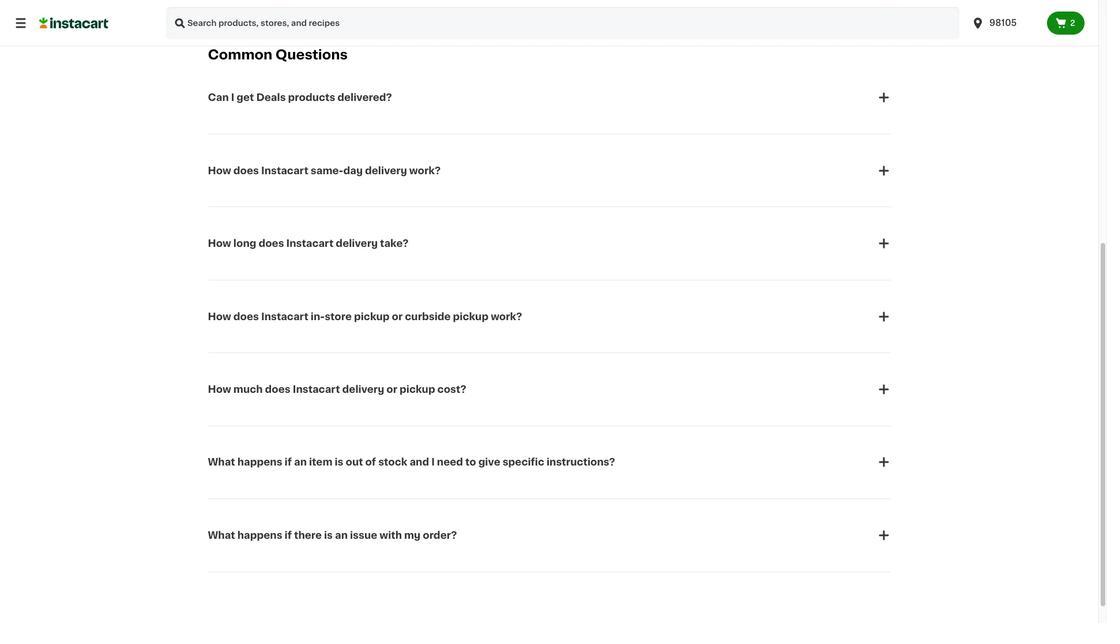 Task type: vqa. For each thing, say whether or not it's contained in the screenshot.
Electronics link
no



Task type: locate. For each thing, give the bounding box(es) containing it.
pickup right curbside
[[453, 312, 489, 321]]

happens
[[238, 458, 282, 467], [238, 531, 282, 540]]

1 vertical spatial i
[[432, 458, 435, 467]]

does inside dropdown button
[[234, 166, 259, 175]]

4 many in stock from the left
[[832, 6, 878, 12]]

3 how from the top
[[208, 312, 231, 321]]

2 in from the left
[[674, 6, 680, 12]]

0 vertical spatial an
[[294, 458, 307, 467]]

1 many in stock from the left
[[477, 6, 522, 12]]

happens inside dropdown button
[[238, 531, 282, 540]]

an left item at the bottom left
[[294, 458, 307, 467]]

2 what from the top
[[208, 531, 235, 540]]

what for what happens if an item is out of stock and i need to give specific instructions?
[[208, 458, 235, 467]]

common questions
[[208, 49, 348, 61]]

1 vertical spatial is
[[324, 531, 333, 540]]

out
[[346, 458, 363, 467]]

if
[[285, 458, 292, 467], [285, 531, 292, 540]]

1 horizontal spatial work?
[[491, 312, 522, 321]]

1 vertical spatial an
[[335, 531, 348, 540]]

does inside dropdown button
[[234, 312, 259, 321]]

0 horizontal spatial work?
[[409, 166, 441, 175]]

0 vertical spatial work?
[[409, 166, 441, 175]]

pickup right store
[[354, 312, 390, 321]]

issue
[[350, 531, 377, 540]]

2 button
[[1048, 12, 1085, 35]]

what
[[208, 458, 235, 467], [208, 531, 235, 540]]

0 vertical spatial happens
[[238, 458, 282, 467]]

work?
[[409, 166, 441, 175], [491, 312, 522, 321]]

1 if from the top
[[285, 458, 292, 467]]

many in stock for 3rd many in stock "link" from right
[[654, 6, 700, 12]]

1 what from the top
[[208, 458, 235, 467]]

is
[[335, 458, 344, 467], [324, 531, 333, 540]]

1 happens from the top
[[238, 458, 282, 467]]

0 vertical spatial if
[[285, 458, 292, 467]]

0 horizontal spatial i
[[231, 93, 234, 102]]

pickup
[[354, 312, 390, 321], [453, 312, 489, 321], [400, 385, 435, 394]]

1 many from the left
[[477, 6, 495, 12]]

is right there at the bottom left of the page
[[324, 531, 333, 540]]

many in stock
[[477, 6, 522, 12], [654, 6, 700, 12], [743, 6, 789, 12], [832, 6, 878, 12]]

how inside 'dropdown button'
[[208, 385, 231, 394]]

need
[[437, 458, 463, 467]]

0 vertical spatial what
[[208, 458, 235, 467]]

instacart inside dropdown button
[[286, 239, 334, 248]]

0 horizontal spatial is
[[324, 531, 333, 540]]

1 horizontal spatial pickup
[[400, 385, 435, 394]]

2 how from the top
[[208, 239, 231, 248]]

delivery
[[365, 166, 407, 175], [336, 239, 378, 248], [342, 385, 384, 394]]

instructions?
[[547, 458, 615, 467]]

1 vertical spatial happens
[[238, 531, 282, 540]]

how long does instacart delivery take?
[[208, 239, 409, 248]]

what inside dropdown button
[[208, 458, 235, 467]]

0 horizontal spatial an
[[294, 458, 307, 467]]

None search field
[[166, 7, 960, 39]]

can
[[208, 93, 229, 102]]

what for what happens if there is an issue with my order?
[[208, 531, 235, 540]]

how inside dropdown button
[[208, 166, 231, 175]]

1 horizontal spatial is
[[335, 458, 344, 467]]

or
[[392, 312, 403, 321], [387, 385, 398, 394]]

1 horizontal spatial an
[[335, 531, 348, 540]]

0 vertical spatial i
[[231, 93, 234, 102]]

happens inside dropdown button
[[238, 458, 282, 467]]

or inside dropdown button
[[392, 312, 403, 321]]

my
[[404, 531, 421, 540]]

1 how from the top
[[208, 166, 231, 175]]

2 horizontal spatial pickup
[[453, 312, 489, 321]]

1 vertical spatial what
[[208, 531, 235, 540]]

what happens if an item is out of stock and i need to give specific instructions? button
[[208, 442, 891, 483]]

2 many in stock from the left
[[654, 6, 700, 12]]

2 vertical spatial delivery
[[342, 385, 384, 394]]

if left item at the bottom left
[[285, 458, 292, 467]]

3 many in stock from the left
[[743, 6, 789, 12]]

happens for there
[[238, 531, 282, 540]]

curbside
[[405, 312, 451, 321]]

Search field
[[166, 7, 960, 39]]

get
[[237, 93, 254, 102]]

many in stock link
[[465, 0, 545, 14], [643, 0, 723, 14], [732, 0, 811, 14], [821, 0, 900, 14]]

work? inside dropdown button
[[409, 166, 441, 175]]

is left out at the bottom
[[335, 458, 344, 467]]

happens for an
[[238, 458, 282, 467]]

4 many in stock link from the left
[[821, 0, 900, 14]]

1 horizontal spatial i
[[432, 458, 435, 467]]

1 in from the left
[[497, 6, 503, 12]]

if left there at the bottom left of the page
[[285, 531, 292, 540]]

many in stock for third many in stock "link" from the left
[[743, 6, 789, 12]]

to
[[466, 458, 476, 467]]

with
[[380, 531, 402, 540]]

1 vertical spatial if
[[285, 531, 292, 540]]

1 vertical spatial or
[[387, 385, 398, 394]]

many in stock for first many in stock "link" from right
[[832, 6, 878, 12]]

an inside what happens if there is an issue with my order? dropdown button
[[335, 531, 348, 540]]

0 vertical spatial or
[[392, 312, 403, 321]]

delivery inside the how does instacart same-day delivery work? dropdown button
[[365, 166, 407, 175]]

give
[[479, 458, 501, 467]]

98105 button
[[965, 7, 1048, 39]]

if inside dropdown button
[[285, 531, 292, 540]]

much
[[234, 385, 263, 394]]

3 in from the left
[[763, 6, 769, 12]]

instacart inside dropdown button
[[261, 166, 309, 175]]

i
[[231, 93, 234, 102], [432, 458, 435, 467]]

how for how does instacart in-store pickup or curbside pickup work?
[[208, 312, 231, 321]]

98105 button
[[971, 7, 1041, 39]]

1 vertical spatial work?
[[491, 312, 522, 321]]

how does instacart in-store pickup or curbside pickup work?
[[208, 312, 522, 321]]

of
[[365, 458, 376, 467]]

i right "and"
[[432, 458, 435, 467]]

how does instacart same-day delivery work?
[[208, 166, 441, 175]]

deals
[[256, 93, 286, 102]]

delivery for or
[[342, 385, 384, 394]]

if inside dropdown button
[[285, 458, 292, 467]]

how for how long does instacart delivery take?
[[208, 239, 231, 248]]

many
[[477, 6, 495, 12], [654, 6, 673, 12], [743, 6, 762, 12], [832, 6, 850, 12]]

4 how from the top
[[208, 385, 231, 394]]

in
[[497, 6, 503, 12], [674, 6, 680, 12], [763, 6, 769, 12], [852, 6, 858, 12]]

does
[[234, 166, 259, 175], [259, 239, 284, 248], [234, 312, 259, 321], [265, 385, 291, 394]]

how inside dropdown button
[[208, 312, 231, 321]]

0 vertical spatial is
[[335, 458, 344, 467]]

an
[[294, 458, 307, 467], [335, 531, 348, 540]]

if for an
[[285, 458, 292, 467]]

what inside dropdown button
[[208, 531, 235, 540]]

4 in from the left
[[852, 6, 858, 12]]

i left the get
[[231, 93, 234, 102]]

delivery inside how much does instacart delivery or pickup cost? 'dropdown button'
[[342, 385, 384, 394]]

delivery inside how long does instacart delivery take? dropdown button
[[336, 239, 378, 248]]

delivery for take?
[[336, 239, 378, 248]]

0 horizontal spatial pickup
[[354, 312, 390, 321]]

2 if from the top
[[285, 531, 292, 540]]

1 many in stock link from the left
[[465, 0, 545, 14]]

2 happens from the top
[[238, 531, 282, 540]]

an left the issue on the bottom left of page
[[335, 531, 348, 540]]

0 vertical spatial delivery
[[365, 166, 407, 175]]

1 vertical spatial delivery
[[336, 239, 378, 248]]

how inside dropdown button
[[208, 239, 231, 248]]

pickup left cost? in the left bottom of the page
[[400, 385, 435, 394]]

does inside 'dropdown button'
[[265, 385, 291, 394]]

how does instacart same-day delivery work? button
[[208, 150, 891, 191]]

how
[[208, 166, 231, 175], [208, 239, 231, 248], [208, 312, 231, 321], [208, 385, 231, 394]]

stock
[[504, 6, 522, 12], [682, 6, 700, 12], [771, 6, 789, 12], [859, 6, 878, 12], [379, 458, 408, 467]]

instacart
[[261, 166, 309, 175], [286, 239, 334, 248], [261, 312, 309, 321], [293, 385, 340, 394]]



Task type: describe. For each thing, give the bounding box(es) containing it.
same-
[[311, 166, 344, 175]]

how much does instacart delivery or pickup cost? button
[[208, 369, 891, 410]]

in for first many in stock "link"
[[497, 6, 503, 12]]

what happens if there is an issue with my order?
[[208, 531, 457, 540]]

an inside what happens if an item is out of stock and i need to give specific instructions? dropdown button
[[294, 458, 307, 467]]

how long does instacart delivery take? button
[[208, 223, 891, 264]]

if for there
[[285, 531, 292, 540]]

4 many from the left
[[832, 6, 850, 12]]

3 many from the left
[[743, 6, 762, 12]]

in for first many in stock "link" from right
[[852, 6, 858, 12]]

what happens if there is an issue with my order? button
[[208, 514, 891, 556]]

2
[[1071, 19, 1076, 27]]

cost?
[[438, 385, 467, 394]]

3 many in stock link from the left
[[732, 0, 811, 14]]

how for how much does instacart delivery or pickup cost?
[[208, 385, 231, 394]]

stock inside dropdown button
[[379, 458, 408, 467]]

and
[[410, 458, 429, 467]]

take?
[[380, 239, 409, 248]]

order?
[[423, 531, 457, 540]]

delivered?
[[338, 93, 392, 102]]

can i get deals products delivered? button
[[208, 77, 891, 118]]

is inside dropdown button
[[335, 458, 344, 467]]

questions
[[276, 49, 348, 61]]

is inside dropdown button
[[324, 531, 333, 540]]

specific
[[503, 458, 545, 467]]

2 many in stock link from the left
[[643, 0, 723, 14]]

or inside 'dropdown button'
[[387, 385, 398, 394]]

can i get deals products delivered?
[[208, 93, 392, 102]]

does inside dropdown button
[[259, 239, 284, 248]]

how does instacart in-store pickup or curbside pickup work? button
[[208, 296, 891, 337]]

instacart logo image
[[39, 16, 108, 30]]

how much does instacart delivery or pickup cost?
[[208, 385, 467, 394]]

how for how does instacart same-day delivery work?
[[208, 166, 231, 175]]

products
[[288, 93, 335, 102]]

what happens if an item is out of stock and i need to give specific instructions?
[[208, 458, 615, 467]]

in for third many in stock "link" from the left
[[763, 6, 769, 12]]

store
[[325, 312, 352, 321]]

day
[[344, 166, 363, 175]]

instacart inside 'dropdown button'
[[293, 385, 340, 394]]

item
[[309, 458, 333, 467]]

pickup inside 'dropdown button'
[[400, 385, 435, 394]]

common
[[208, 49, 272, 61]]

in-
[[311, 312, 325, 321]]

in for 3rd many in stock "link" from right
[[674, 6, 680, 12]]

98105
[[990, 18, 1017, 27]]

i inside dropdown button
[[231, 93, 234, 102]]

2 many from the left
[[654, 6, 673, 12]]

work? inside dropdown button
[[491, 312, 522, 321]]

i inside dropdown button
[[432, 458, 435, 467]]

there
[[294, 531, 322, 540]]

long
[[234, 239, 256, 248]]

many in stock for first many in stock "link"
[[477, 6, 522, 12]]

instacart inside dropdown button
[[261, 312, 309, 321]]



